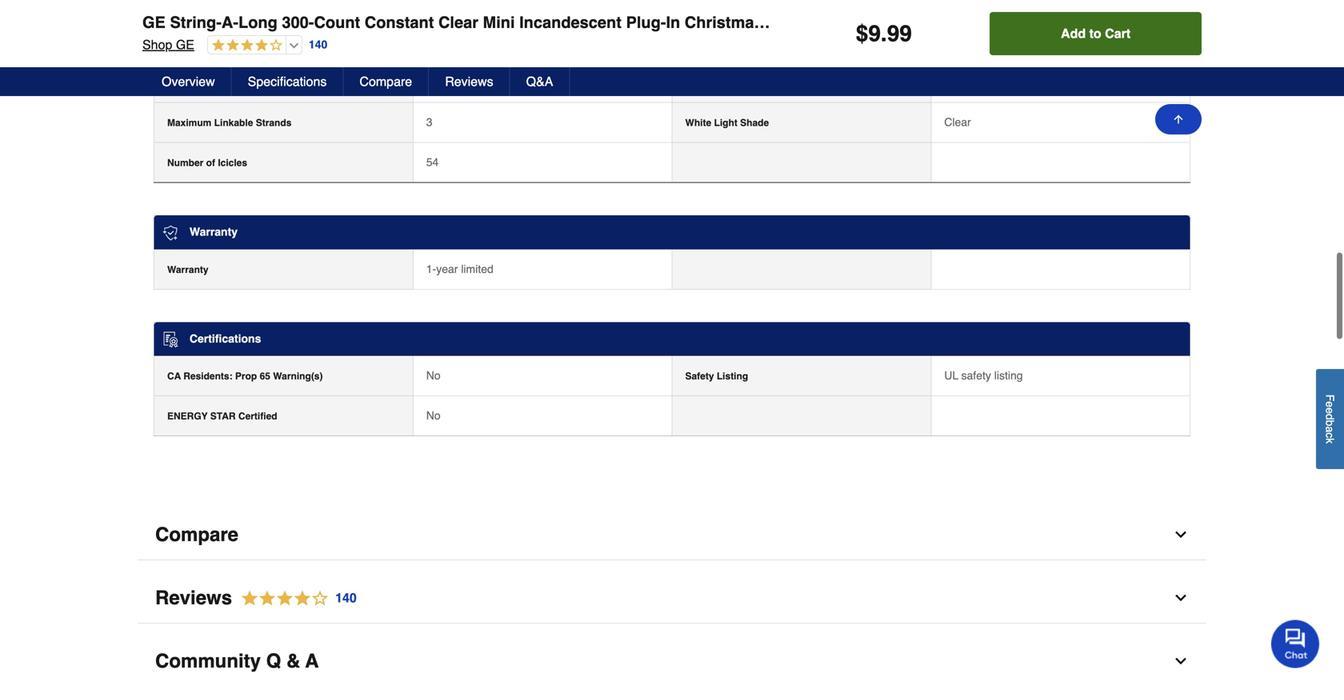 Task type: locate. For each thing, give the bounding box(es) containing it.
3.9 stars image down "long"
[[208, 38, 283, 53]]

a
[[1325, 426, 1337, 433]]

warranty down of
[[190, 225, 238, 238]]

plug-
[[626, 13, 666, 32]]

1 vertical spatial chevron down image
[[1174, 653, 1190, 669]]

0 vertical spatial compare button
[[344, 67, 429, 96]]

constant
[[365, 13, 434, 32]]

overview
[[162, 74, 215, 89]]

ge up shop
[[143, 13, 166, 32]]

1 e from the top
[[1325, 401, 1337, 408]]

light
[[167, 37, 191, 48], [715, 117, 738, 129]]

compare for q&a
[[360, 74, 412, 89]]

chevron down image for community q & a
[[1174, 653, 1190, 669]]

reviews down mini
[[445, 74, 494, 89]]

1 vertical spatial clear
[[945, 116, 972, 129]]

1-year limited
[[427, 262, 494, 275]]

1 vertical spatial ge
[[176, 37, 194, 52]]

54
[[427, 156, 439, 169]]

1 no from the top
[[427, 76, 441, 89]]

2 vertical spatial no
[[427, 409, 441, 422]]

3.9 stars image up &
[[232, 588, 358, 609]]

warning(s)
[[273, 371, 323, 382]]

f e e d b a c k
[[1325, 395, 1337, 444]]

to
[[1090, 26, 1102, 41]]

no
[[427, 76, 441, 89], [427, 369, 441, 382], [427, 409, 441, 422]]

ul safety listing
[[945, 369, 1024, 382]]

0 horizontal spatial reviews
[[155, 587, 232, 609]]

light right white
[[715, 117, 738, 129]]

listing
[[995, 369, 1024, 382]]

in
[[666, 13, 681, 32]]

99
[[888, 21, 913, 46]]

140 inside 3.9 stars 'image'
[[335, 591, 357, 605]]

shop
[[143, 37, 172, 52]]

1 vertical spatial no
[[427, 369, 441, 382]]

add to cart
[[1062, 26, 1131, 41]]

1 chevron down image from the top
[[1174, 590, 1190, 606]]

safety listing
[[686, 371, 749, 382]]

no for energy star certified
[[427, 409, 441, 422]]

0 vertical spatial 140
[[309, 38, 328, 51]]

1 vertical spatial 140
[[335, 591, 357, 605]]

d
[[1325, 414, 1337, 420]]

reviews inside button
[[445, 74, 494, 89]]

safety
[[962, 369, 992, 382]]

1 horizontal spatial light
[[715, 117, 738, 129]]

ul
[[945, 369, 959, 382]]

ge
[[143, 13, 166, 32], [176, 37, 194, 52]]

compare
[[360, 74, 412, 89], [155, 524, 239, 546]]

light down string- on the left of the page
[[167, 37, 191, 48]]

0 horizontal spatial compare
[[155, 524, 239, 546]]

1 horizontal spatial clear
[[945, 116, 972, 129]]

f e e d b a c k button
[[1317, 369, 1345, 469]]

warranty up certifications
[[167, 264, 209, 275]]

1 vertical spatial reviews
[[155, 587, 232, 609]]

reviews button
[[429, 67, 510, 96]]

3
[[427, 116, 433, 129]]

chat invite button image
[[1272, 619, 1321, 668]]

2 chevron down image from the top
[[1174, 653, 1190, 669]]

compare button for q&a
[[344, 67, 429, 96]]

a
[[305, 650, 319, 672]]

&
[[287, 650, 300, 672]]

chevron down image
[[1174, 590, 1190, 606], [1174, 653, 1190, 669]]

1 horizontal spatial reviews
[[445, 74, 494, 89]]

0 vertical spatial no
[[427, 76, 441, 89]]

community q & a button
[[138, 637, 1207, 678]]

0 vertical spatial light
[[167, 37, 191, 48]]

0 vertical spatial compare
[[360, 74, 412, 89]]

1 vertical spatial light
[[715, 117, 738, 129]]

certifications
[[190, 332, 261, 345]]

1 horizontal spatial 140
[[335, 591, 357, 605]]

e up the b
[[1325, 408, 1337, 414]]

e up d
[[1325, 401, 1337, 408]]

0 vertical spatial ge
[[143, 13, 166, 32]]

0 vertical spatial clear
[[439, 13, 479, 32]]

maximum linkable strands
[[167, 117, 292, 129]]

reviews up community
[[155, 587, 232, 609]]

reviews
[[445, 74, 494, 89], [155, 587, 232, 609]]

0 horizontal spatial 140
[[309, 38, 328, 51]]

maximum
[[167, 117, 212, 129]]

1 horizontal spatial ge
[[176, 37, 194, 52]]

.
[[881, 21, 888, 46]]

e
[[1325, 401, 1337, 408], [1325, 408, 1337, 414]]

140
[[309, 38, 328, 51], [335, 591, 357, 605]]

0 horizontal spatial ge
[[143, 13, 166, 32]]

1 vertical spatial warranty
[[167, 264, 209, 275]]

65
[[260, 371, 271, 382]]

3 no from the top
[[427, 409, 441, 422]]

1-
[[427, 262, 436, 275]]

community q & a
[[155, 650, 319, 672]]

ca residents: prop 65 warning(s)
[[167, 371, 323, 382]]

0 vertical spatial chevron down image
[[1174, 590, 1190, 606]]

1 vertical spatial compare button
[[138, 510, 1207, 561]]

3.9 stars image
[[208, 38, 283, 53], [232, 588, 358, 609]]

shade
[[741, 117, 769, 129]]

k
[[1325, 438, 1337, 444]]

1 vertical spatial 3.9 stars image
[[232, 588, 358, 609]]

safety
[[686, 371, 715, 382]]

2 e from the top
[[1325, 408, 1337, 414]]

chevron down image
[[1174, 527, 1190, 543]]

compare for community q & a
[[155, 524, 239, 546]]

0 vertical spatial warranty
[[190, 225, 238, 238]]

1 horizontal spatial compare
[[360, 74, 412, 89]]

no for lowe's exclusive
[[427, 76, 441, 89]]

reviews for community q & a
[[155, 587, 232, 609]]

compare button
[[344, 67, 429, 96], [138, 510, 1207, 561]]

of
[[206, 157, 215, 169]]

0 vertical spatial reviews
[[445, 74, 494, 89]]

ge down string- on the left of the page
[[176, 37, 194, 52]]

0 vertical spatial 3.9 stars image
[[208, 38, 283, 53]]

0 horizontal spatial light
[[167, 37, 191, 48]]

2 no from the top
[[427, 369, 441, 382]]

1 vertical spatial compare
[[155, 524, 239, 546]]

chevron down image inside community q & a button
[[1174, 653, 1190, 669]]

3.9 stars image containing 140
[[232, 588, 358, 609]]

clear
[[439, 13, 479, 32], [945, 116, 972, 129]]

specifications button
[[232, 67, 344, 96]]

$
[[856, 21, 869, 46]]

q
[[266, 650, 281, 672]]

warranty
[[190, 225, 238, 238], [167, 264, 209, 275]]

reviews for q&a
[[445, 74, 494, 89]]



Task type: describe. For each thing, give the bounding box(es) containing it.
arrow up image
[[1173, 113, 1186, 126]]

star
[[210, 411, 236, 422]]

specifications
[[248, 74, 327, 89]]

ge string-a-long 300-count constant clear mini incandescent plug-in christmas icicle lights
[[143, 13, 860, 32]]

prop
[[235, 371, 257, 382]]

lowe's
[[167, 77, 199, 89]]

listing
[[717, 371, 749, 382]]

year
[[436, 262, 458, 275]]

icicle
[[768, 13, 808, 32]]

300-
[[282, 13, 314, 32]]

lowe's exclusive
[[167, 77, 247, 89]]

white
[[686, 117, 712, 129]]

long
[[239, 13, 278, 32]]

christmas
[[685, 13, 763, 32]]

overview button
[[146, 67, 232, 96]]

number
[[167, 157, 204, 169]]

0 horizontal spatial clear
[[439, 13, 479, 32]]

shop ge
[[143, 37, 194, 52]]

white light shade
[[686, 117, 769, 129]]

pattern
[[193, 37, 227, 48]]

certified
[[239, 411, 277, 422]]

9
[[869, 21, 881, 46]]

count
[[314, 13, 360, 32]]

incandescent
[[520, 13, 622, 32]]

f
[[1325, 395, 1337, 401]]

icicles
[[218, 157, 247, 169]]

mini
[[483, 13, 515, 32]]

compare button for community q & a
[[138, 510, 1207, 561]]

residents:
[[184, 371, 233, 382]]

community
[[155, 650, 261, 672]]

light pattern
[[167, 37, 227, 48]]

cart
[[1106, 26, 1131, 41]]

add to cart button
[[990, 12, 1202, 55]]

a-
[[222, 13, 239, 32]]

exclusive
[[202, 77, 247, 89]]

no for ca residents: prop 65 warning(s)
[[427, 369, 441, 382]]

$ 9 . 99
[[856, 21, 913, 46]]

string-
[[170, 13, 222, 32]]

q&a button
[[510, 67, 570, 96]]

energy
[[167, 411, 208, 422]]

lights
[[812, 13, 860, 32]]

add
[[1062, 26, 1086, 41]]

linkable
[[214, 117, 253, 129]]

q&a
[[527, 74, 554, 89]]

c
[[1325, 433, 1337, 438]]

chevron down image for reviews
[[1174, 590, 1190, 606]]

limited
[[461, 262, 494, 275]]

ca
[[167, 371, 181, 382]]

strands
[[256, 117, 292, 129]]

energy star certified
[[167, 411, 277, 422]]

number of icicles
[[167, 157, 247, 169]]

b
[[1325, 420, 1337, 426]]



Task type: vqa. For each thing, say whether or not it's contained in the screenshot.
the "Store" within Store Directory link
no



